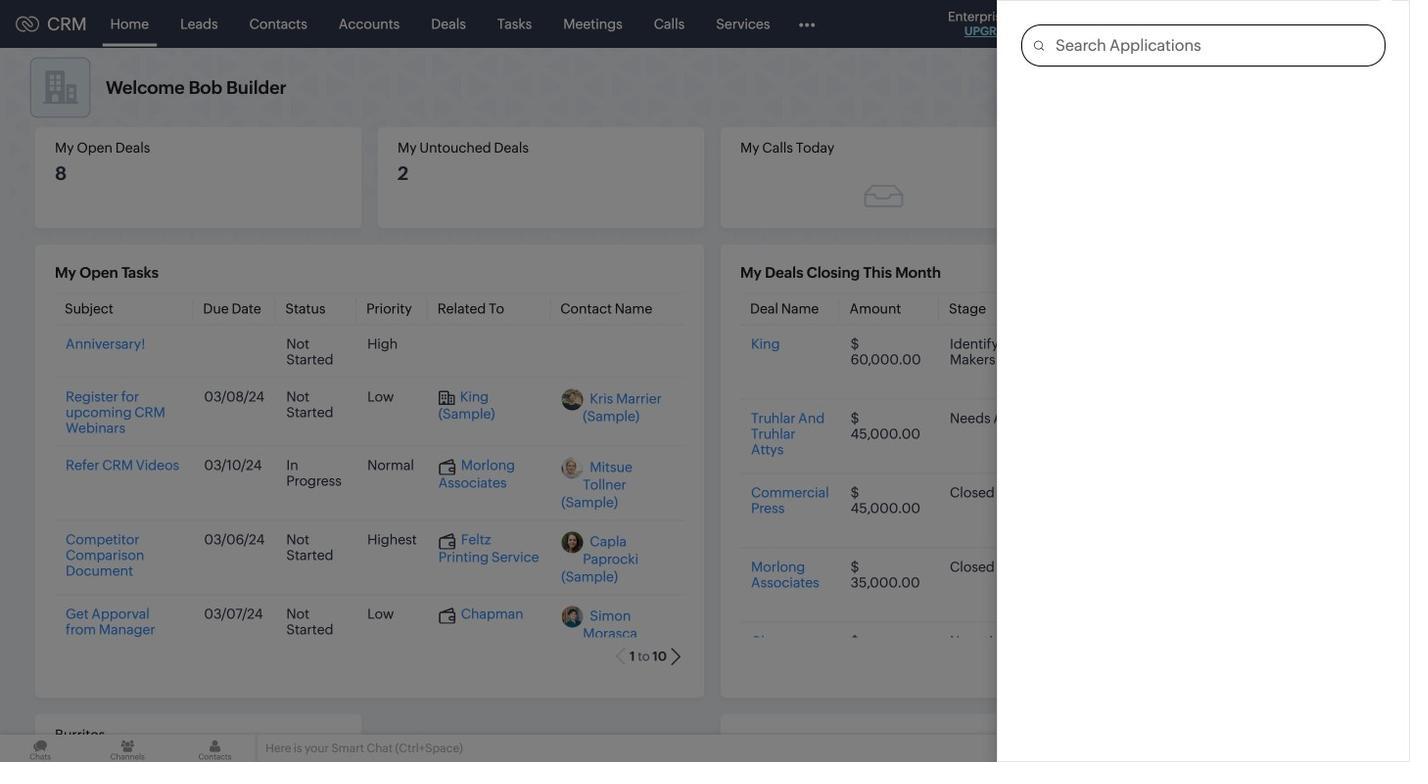Task type: vqa. For each thing, say whether or not it's contained in the screenshot.
contacts image
yes



Task type: describe. For each thing, give the bounding box(es) containing it.
logo image
[[16, 16, 39, 32]]

create menu image
[[1077, 12, 1102, 36]]

signals element
[[1154, 0, 1191, 48]]



Task type: locate. For each thing, give the bounding box(es) containing it.
create menu element
[[1066, 0, 1114, 48]]

search image
[[1125, 16, 1142, 32]]

profile element
[[1311, 0, 1365, 48]]

search element
[[1114, 0, 1154, 48]]

chats image
[[0, 736, 81, 763]]

Search Applications text field
[[1044, 25, 1385, 65]]

profile image
[[1322, 8, 1354, 40]]

signals image
[[1166, 16, 1179, 32]]

calendar image
[[1203, 16, 1219, 32]]

channels image
[[87, 736, 168, 763]]

contacts image
[[175, 736, 255, 763]]



